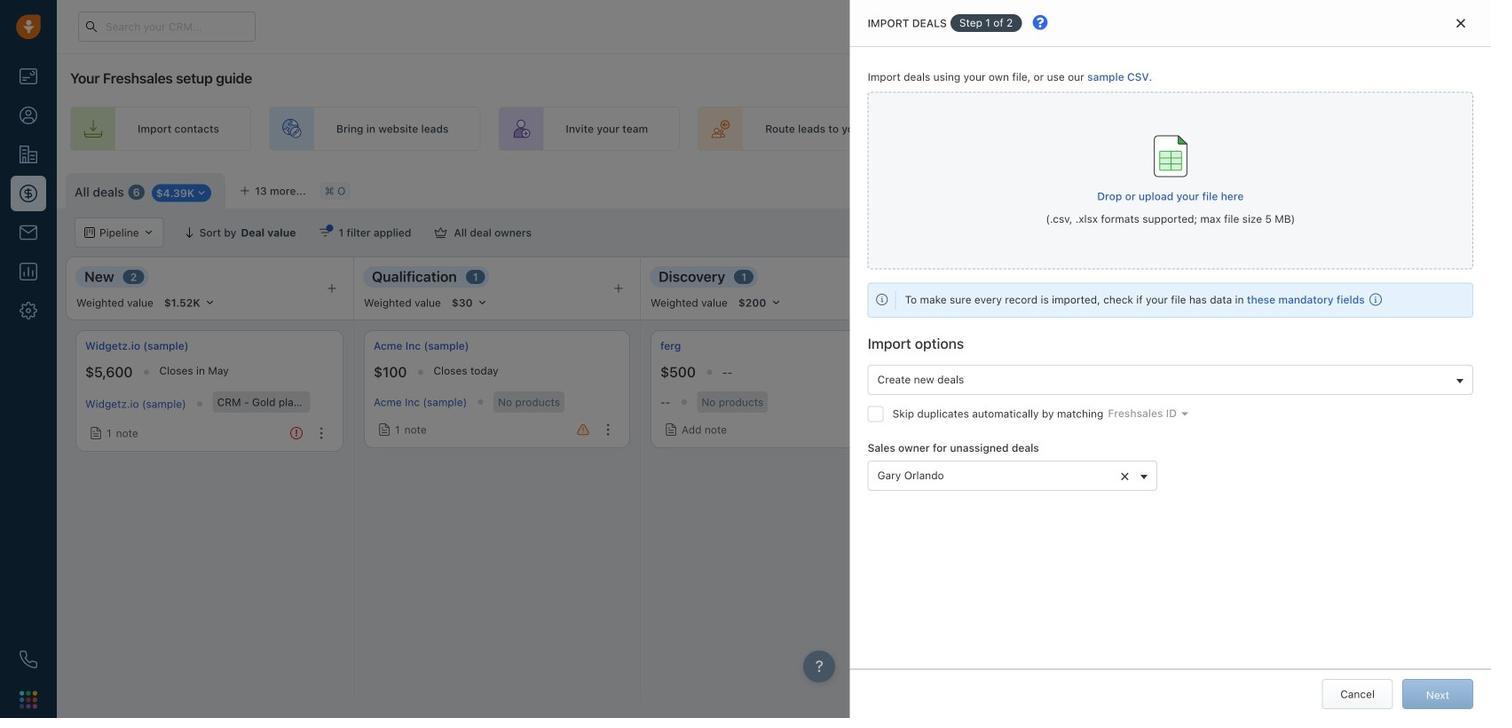 Task type: describe. For each thing, give the bounding box(es) containing it.
phone element
[[11, 642, 46, 678]]

1 vertical spatial container_wx8msf4aqz5i3rn1 image
[[435, 226, 447, 239]]

Search your CRM... text field
[[78, 12, 256, 42]]



Task type: vqa. For each thing, say whether or not it's contained in the screenshot.
Search field
yes



Task type: locate. For each thing, give the bounding box(es) containing it.
dialog
[[850, 0, 1492, 718]]

2 horizontal spatial container_wx8msf4aqz5i3rn1 image
[[665, 424, 678, 436]]

0 vertical spatial container_wx8msf4aqz5i3rn1 image
[[1191, 182, 1204, 194]]

1 horizontal spatial container_wx8msf4aqz5i3rn1 image
[[378, 424, 391, 436]]

0 horizontal spatial container_wx8msf4aqz5i3rn1 image
[[319, 226, 332, 239]]

Search field
[[1396, 218, 1485, 248]]

close image
[[1457, 18, 1466, 29]]

1 horizontal spatial container_wx8msf4aqz5i3rn1 image
[[435, 226, 447, 239]]

container_wx8msf4aqz5i3rn1 image
[[319, 226, 332, 239], [378, 424, 391, 436], [665, 424, 678, 436]]

freshworks switcher image
[[20, 691, 37, 709]]

2 vertical spatial container_wx8msf4aqz5i3rn1 image
[[90, 427, 102, 440]]

container_wx8msf4aqz5i3rn1 image
[[1191, 182, 1204, 194], [435, 226, 447, 239], [90, 427, 102, 440]]

0 horizontal spatial container_wx8msf4aqz5i3rn1 image
[[90, 427, 102, 440]]

2 horizontal spatial container_wx8msf4aqz5i3rn1 image
[[1191, 182, 1204, 194]]

phone image
[[20, 651, 37, 669]]



